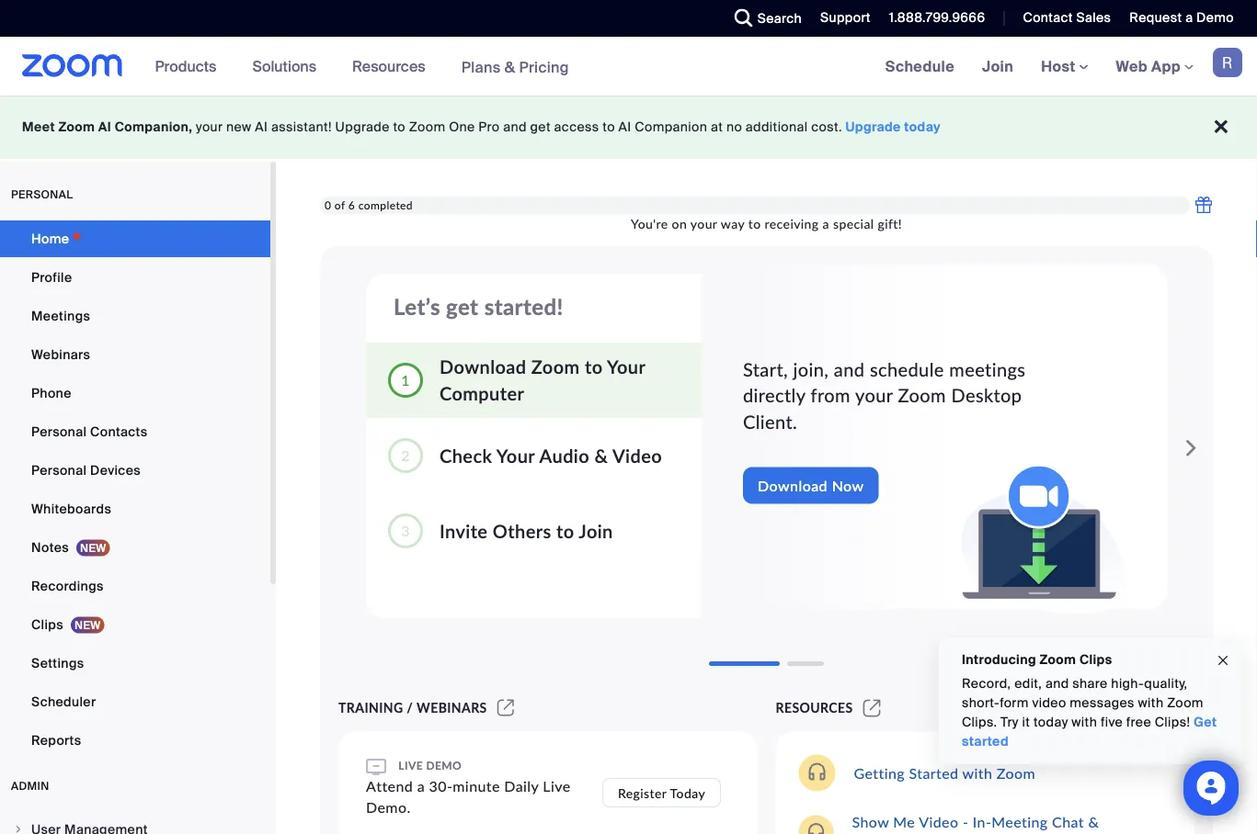 Task type: vqa. For each thing, say whether or not it's contained in the screenshot.


Task type: describe. For each thing, give the bounding box(es) containing it.
on
[[672, 216, 687, 231]]

started
[[909, 765, 959, 783]]

zoom logo image
[[22, 54, 123, 77]]

webinars
[[31, 346, 90, 363]]

30-
[[429, 777, 453, 795]]

2 ai from the left
[[255, 119, 268, 136]]

2 horizontal spatial with
[[1138, 695, 1164, 712]]

home
[[31, 230, 69, 247]]

download for download zoom to your computer
[[440, 356, 526, 378]]

get started link
[[962, 714, 1217, 751]]

meeting
[[992, 814, 1048, 832]]

/
[[407, 701, 413, 716]]

admin
[[11, 780, 49, 794]]

window new image
[[494, 701, 517, 716]]

minute
[[453, 777, 500, 795]]

whiteboards
[[31, 501, 111, 518]]

web app button
[[1116, 57, 1194, 76]]

your inside meet zoom ai companion, footer
[[196, 119, 223, 136]]

a for request a demo
[[1185, 9, 1193, 26]]

edit,
[[1014, 676, 1042, 693]]

next image
[[1184, 430, 1210, 467]]

messages
[[1070, 695, 1135, 712]]

0 horizontal spatial join
[[579, 520, 613, 543]]

let's get started!
[[394, 293, 563, 320]]

reports
[[31, 732, 81, 749]]

register today
[[618, 786, 705, 801]]

schedule
[[870, 359, 944, 381]]

meet zoom ai companion, footer
[[0, 96, 1257, 159]]

1.888.799.9666 button up schedule link
[[889, 9, 985, 26]]

window new image
[[860, 701, 884, 716]]

profile link
[[0, 259, 270, 296]]

demo
[[426, 760, 462, 773]]

request a demo
[[1130, 9, 1234, 26]]

1 upgrade from the left
[[335, 119, 390, 136]]

audio
[[539, 445, 590, 467]]

check
[[440, 445, 492, 467]]

download now button
[[743, 468, 879, 505]]

resources button
[[352, 37, 434, 96]]

request
[[1130, 9, 1182, 26]]

banner containing products
[[0, 37, 1257, 97]]

companion,
[[115, 119, 192, 136]]

product information navigation
[[141, 37, 583, 97]]

clips inside clips link
[[31, 617, 63, 634]]

today inside meet zoom ai companion, footer
[[904, 119, 941, 136]]

gift!
[[878, 216, 902, 231]]

free
[[1126, 714, 1151, 732]]

personal contacts
[[31, 423, 148, 440]]

6
[[348, 198, 355, 212]]

me
[[893, 814, 915, 832]]

live demo
[[395, 760, 462, 773]]

now
[[832, 477, 864, 495]]

0
[[325, 198, 331, 212]]

clips!
[[1155, 714, 1190, 732]]

a for attend a 30-minute daily live demo.
[[417, 777, 425, 795]]

join link
[[968, 37, 1027, 96]]

zoom down started
[[997, 765, 1035, 783]]

zoom right meet
[[58, 119, 95, 136]]

zoom up edit,
[[1040, 652, 1076, 669]]

zoom inside start, join, and schedule meetings directly from your zoom desktop client.
[[898, 385, 946, 407]]

devices
[[90, 462, 141, 479]]

pricing
[[519, 57, 569, 77]]

plans
[[461, 57, 501, 77]]

zoom inside record, edit, and share high-quality, short-form video messages with zoom clips. try it today with five free clips!
[[1167, 695, 1204, 712]]

search
[[757, 10, 802, 27]]

host button
[[1041, 57, 1088, 76]]

training / webinars
[[338, 701, 487, 716]]

& inside show me video - in-meeting chat &
[[1088, 814, 1099, 832]]

personal for personal contacts
[[31, 423, 87, 440]]

0 of 6 completed
[[325, 198, 413, 212]]

download now
[[758, 477, 864, 495]]

no
[[726, 119, 742, 136]]

reports link
[[0, 723, 270, 760]]

today inside record, edit, and share high-quality, short-form video messages with zoom clips. try it today with five free clips!
[[1034, 714, 1068, 732]]

meetings navigation
[[871, 37, 1257, 97]]

receiving
[[765, 216, 819, 231]]

and for record, edit, and share high-quality, short-form video messages with zoom clips. try it today with five free clips!
[[1045, 676, 1069, 693]]

demo
[[1196, 9, 1234, 26]]

access
[[554, 119, 599, 136]]

recordings
[[31, 578, 104, 595]]

quality,
[[1144, 676, 1187, 693]]

notes
[[31, 539, 69, 556]]

home link
[[0, 221, 270, 257]]

record, edit, and share high-quality, short-form video messages with zoom clips. try it today with five free clips!
[[962, 676, 1204, 732]]

join inside meetings navigation
[[982, 57, 1013, 76]]

right image
[[13, 825, 24, 835]]

1 vertical spatial a
[[823, 216, 829, 231]]

get started
[[962, 714, 1217, 751]]

contact
[[1023, 9, 1073, 26]]

meetings
[[949, 359, 1026, 381]]

zoom inside download zoom to your computer
[[531, 356, 580, 378]]

clips.
[[962, 714, 997, 732]]

register
[[618, 786, 667, 801]]

five
[[1101, 714, 1123, 732]]

assistant!
[[271, 119, 332, 136]]

form
[[1000, 695, 1029, 712]]

0 horizontal spatial get
[[446, 293, 479, 320]]

scheduler link
[[0, 684, 270, 721]]

high-
[[1111, 676, 1144, 693]]

scheduler
[[31, 694, 96, 711]]

computer
[[440, 383, 524, 405]]

resources
[[352, 57, 425, 76]]



Task type: locate. For each thing, give the bounding box(es) containing it.
products button
[[155, 37, 225, 96]]

with down started
[[962, 765, 992, 783]]

show
[[852, 814, 889, 832]]

meetings link
[[0, 298, 270, 335]]

download left now
[[758, 477, 828, 495]]

1 vertical spatial today
[[1034, 714, 1068, 732]]

download inside button
[[758, 477, 828, 495]]

ai right new
[[255, 119, 268, 136]]

get inside meet zoom ai companion, footer
[[530, 119, 551, 136]]

notes link
[[0, 530, 270, 566]]

2 horizontal spatial and
[[1045, 676, 1069, 693]]

at
[[711, 119, 723, 136]]

0 horizontal spatial ai
[[98, 119, 111, 136]]

2 horizontal spatial your
[[855, 385, 893, 407]]

2 personal from the top
[[31, 462, 87, 479]]

0 horizontal spatial download
[[440, 356, 526, 378]]

personal
[[31, 423, 87, 440], [31, 462, 87, 479]]

ai left companion
[[618, 119, 631, 136]]

0 horizontal spatial clips
[[31, 617, 63, 634]]

1.888.799.9666 button
[[875, 0, 990, 37], [889, 9, 985, 26]]

1 horizontal spatial your
[[607, 356, 645, 378]]

your
[[607, 356, 645, 378], [496, 445, 535, 467]]

0 vertical spatial your
[[607, 356, 645, 378]]

and inside meet zoom ai companion, footer
[[503, 119, 527, 136]]

1 horizontal spatial with
[[1072, 714, 1097, 732]]

1 vertical spatial your
[[690, 216, 717, 231]]

phone
[[31, 385, 71, 402]]

1.888.799.9666
[[889, 9, 985, 26]]

get
[[1194, 714, 1217, 732]]

and for start, join, and schedule meetings directly from your zoom desktop client.
[[834, 359, 865, 381]]

zoom up "clips!"
[[1167, 695, 1204, 712]]

a left "demo"
[[1185, 9, 1193, 26]]

join,
[[793, 359, 829, 381]]

1 horizontal spatial your
[[690, 216, 717, 231]]

show me video - in-meeting chat & link
[[852, 814, 1099, 835]]

invite others to join
[[440, 520, 613, 543]]

training
[[338, 701, 403, 716]]

additional
[[746, 119, 808, 136]]

1 vertical spatial get
[[446, 293, 479, 320]]

1 vertical spatial your
[[496, 445, 535, 467]]

webinars link
[[0, 337, 270, 373]]

download up computer
[[440, 356, 526, 378]]

0 vertical spatial a
[[1185, 9, 1193, 26]]

0 vertical spatial your
[[196, 119, 223, 136]]

your inside start, join, and schedule meetings directly from your zoom desktop client.
[[855, 385, 893, 407]]

1.888.799.9666 button up schedule
[[875, 0, 990, 37]]

app
[[1151, 57, 1181, 76]]

0 horizontal spatial a
[[417, 777, 425, 795]]

2 vertical spatial &
[[1088, 814, 1099, 832]]

support
[[820, 9, 871, 26]]

-
[[963, 814, 969, 832]]

personal menu menu
[[0, 221, 270, 761]]

today down schedule link
[[904, 119, 941, 136]]

record,
[[962, 676, 1011, 693]]

personal for personal devices
[[31, 462, 87, 479]]

1 vertical spatial video
[[919, 814, 959, 832]]

live
[[543, 777, 571, 795]]

introducing
[[962, 652, 1036, 669]]

settings link
[[0, 646, 270, 682]]

& right the plans
[[505, 57, 515, 77]]

1 vertical spatial download
[[758, 477, 828, 495]]

profile
[[31, 269, 72, 286]]

2 horizontal spatial a
[[1185, 9, 1193, 26]]

daily
[[504, 777, 539, 795]]

zoom
[[58, 119, 95, 136], [409, 119, 445, 136], [531, 356, 580, 378], [898, 385, 946, 407], [1040, 652, 1076, 669], [1167, 695, 1204, 712], [997, 765, 1035, 783]]

0 vertical spatial and
[[503, 119, 527, 136]]

1 horizontal spatial join
[[982, 57, 1013, 76]]

2 vertical spatial your
[[855, 385, 893, 407]]

menu item
[[0, 813, 270, 835]]

1 ai from the left
[[98, 119, 111, 136]]

attend
[[366, 777, 413, 795]]

0 vertical spatial today
[[904, 119, 941, 136]]

1 vertical spatial clips
[[1079, 652, 1112, 669]]

clips
[[31, 617, 63, 634], [1079, 652, 1112, 669]]

0 horizontal spatial with
[[962, 765, 992, 783]]

upgrade right cost.
[[846, 119, 901, 136]]

and up video
[[1045, 676, 1069, 693]]

1 vertical spatial join
[[579, 520, 613, 543]]

completed
[[358, 198, 413, 212]]

with
[[1138, 695, 1164, 712], [1072, 714, 1097, 732], [962, 765, 992, 783]]

client.
[[743, 411, 797, 433]]

attend a 30-minute daily live demo.
[[366, 777, 571, 817]]

ai left companion,
[[98, 119, 111, 136]]

your left new
[[196, 119, 223, 136]]

and inside start, join, and schedule meetings directly from your zoom desktop client.
[[834, 359, 865, 381]]

and up from at right
[[834, 359, 865, 381]]

0 vertical spatial video
[[612, 445, 662, 467]]

download inside download zoom to your computer
[[440, 356, 526, 378]]

solutions button
[[252, 37, 325, 96]]

zoom down schedule
[[898, 385, 946, 407]]

2 horizontal spatial ai
[[618, 119, 631, 136]]

of
[[335, 198, 345, 212]]

& inside product information navigation
[[505, 57, 515, 77]]

getting started with zoom
[[854, 765, 1035, 783]]

getting started with zoom link
[[854, 765, 1035, 783]]

1 horizontal spatial clips
[[1079, 652, 1112, 669]]

join left host
[[982, 57, 1013, 76]]

desktop
[[951, 385, 1022, 407]]

0 vertical spatial join
[[982, 57, 1013, 76]]

personal down phone on the left top of the page
[[31, 423, 87, 440]]

contacts
[[90, 423, 148, 440]]

support link
[[806, 0, 875, 37], [820, 9, 871, 26]]

1 vertical spatial personal
[[31, 462, 87, 479]]

invite
[[440, 520, 488, 543]]

1 horizontal spatial ai
[[255, 119, 268, 136]]

ai
[[98, 119, 111, 136], [255, 119, 268, 136], [618, 119, 631, 136]]

with down messages
[[1072, 714, 1097, 732]]

special
[[833, 216, 874, 231]]

your right on
[[690, 216, 717, 231]]

0 horizontal spatial upgrade
[[335, 119, 390, 136]]

1 vertical spatial and
[[834, 359, 865, 381]]

check your audio & video
[[440, 445, 662, 467]]

1 horizontal spatial and
[[834, 359, 865, 381]]

your
[[196, 119, 223, 136], [690, 216, 717, 231], [855, 385, 893, 407]]

0 horizontal spatial your
[[196, 119, 223, 136]]

your down schedule
[[855, 385, 893, 407]]

phone link
[[0, 375, 270, 412]]

clips up share
[[1079, 652, 1112, 669]]

a left 30-
[[417, 777, 425, 795]]

1
[[401, 371, 410, 389]]

in-
[[973, 814, 992, 832]]

1 personal from the top
[[31, 423, 87, 440]]

schedule
[[885, 57, 955, 76]]

show me video - in-meeting chat &
[[852, 814, 1099, 835]]

close image
[[1216, 651, 1230, 672]]

meetings
[[31, 308, 90, 325]]

personal devices
[[31, 462, 141, 479]]

2 vertical spatial a
[[417, 777, 425, 795]]

video inside show me video - in-meeting chat &
[[919, 814, 959, 832]]

&
[[505, 57, 515, 77], [594, 445, 608, 467], [1088, 814, 1099, 832]]

companion
[[635, 119, 707, 136]]

and right pro
[[503, 119, 527, 136]]

clips up settings
[[31, 617, 63, 634]]

0 horizontal spatial and
[[503, 119, 527, 136]]

2 upgrade from the left
[[846, 119, 901, 136]]

2 vertical spatial with
[[962, 765, 992, 783]]

0 horizontal spatial &
[[505, 57, 515, 77]]

0 horizontal spatial video
[[612, 445, 662, 467]]

today
[[670, 786, 705, 801]]

0 vertical spatial with
[[1138, 695, 1164, 712]]

personal
[[11, 188, 73, 202]]

1 horizontal spatial &
[[594, 445, 608, 467]]

video
[[612, 445, 662, 467], [919, 814, 959, 832]]

one
[[449, 119, 475, 136]]

a inside attend a 30-minute daily live demo.
[[417, 777, 425, 795]]

join
[[982, 57, 1013, 76], [579, 520, 613, 543]]

0 horizontal spatial your
[[496, 445, 535, 467]]

to inside download zoom to your computer
[[585, 356, 603, 378]]

video left - on the right bottom of page
[[919, 814, 959, 832]]

you're on your way to receiving a special gift!
[[631, 216, 902, 231]]

start,
[[743, 359, 788, 381]]

get left the access
[[530, 119, 551, 136]]

personal contacts link
[[0, 414, 270, 451]]

1 vertical spatial &
[[594, 445, 608, 467]]

meet
[[22, 119, 55, 136]]

download for download now
[[758, 477, 828, 495]]

0 vertical spatial &
[[505, 57, 515, 77]]

with up free
[[1138, 695, 1164, 712]]

0 vertical spatial download
[[440, 356, 526, 378]]

0 vertical spatial personal
[[31, 423, 87, 440]]

and inside record, edit, and share high-quality, short-form video messages with zoom clips. try it today with five free clips!
[[1045, 676, 1069, 693]]

0 horizontal spatial today
[[904, 119, 941, 136]]

try
[[1001, 714, 1019, 732]]

3
[[401, 522, 410, 540]]

profile picture image
[[1213, 48, 1242, 77]]

join right others
[[579, 520, 613, 543]]

your inside download zoom to your computer
[[607, 356, 645, 378]]

get right let's
[[446, 293, 479, 320]]

start, join, and schedule meetings directly from your zoom desktop client.
[[743, 359, 1026, 433]]

1 horizontal spatial download
[[758, 477, 828, 495]]

others
[[493, 520, 551, 543]]

1 horizontal spatial a
[[823, 216, 829, 231]]

1 horizontal spatial video
[[919, 814, 959, 832]]

3 ai from the left
[[618, 119, 631, 136]]

way
[[721, 216, 745, 231]]

chat
[[1052, 814, 1084, 832]]

0 vertical spatial clips
[[31, 617, 63, 634]]

share
[[1072, 676, 1108, 693]]

meet zoom ai companion, your new ai assistant! upgrade to zoom one pro and get access to ai companion at no additional cost. upgrade today
[[22, 119, 941, 136]]

today down video
[[1034, 714, 1068, 732]]

2 vertical spatial and
[[1045, 676, 1069, 693]]

host
[[1041, 57, 1079, 76]]

new
[[226, 119, 252, 136]]

pro
[[478, 119, 500, 136]]

1 horizontal spatial get
[[530, 119, 551, 136]]

zoom down "started!"
[[531, 356, 580, 378]]

& right the chat
[[1088, 814, 1099, 832]]

0 vertical spatial get
[[530, 119, 551, 136]]

zoom left one
[[409, 119, 445, 136]]

resources
[[776, 701, 853, 716]]

a
[[1185, 9, 1193, 26], [823, 216, 829, 231], [417, 777, 425, 795]]

& right audio
[[594, 445, 608, 467]]

a left special
[[823, 216, 829, 231]]

2 horizontal spatial &
[[1088, 814, 1099, 832]]

video right audio
[[612, 445, 662, 467]]

1 vertical spatial with
[[1072, 714, 1097, 732]]

personal up whiteboards
[[31, 462, 87, 479]]

1 horizontal spatial upgrade
[[846, 119, 901, 136]]

banner
[[0, 37, 1257, 97]]

upgrade down product information navigation on the top of page
[[335, 119, 390, 136]]

webinars
[[417, 701, 487, 716]]

1 horizontal spatial today
[[1034, 714, 1068, 732]]



